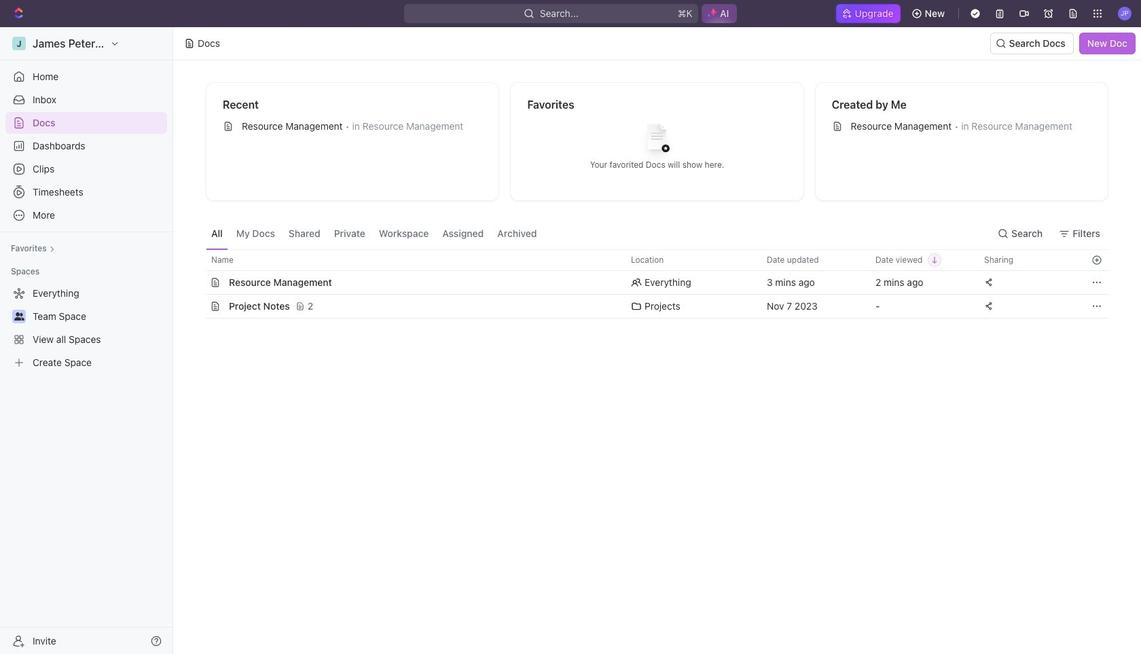 Task type: locate. For each thing, give the bounding box(es) containing it.
table
[[191, 249, 1109, 319]]

1 row from the top
[[191, 249, 1109, 271]]

3 row from the top
[[191, 294, 1109, 319]]

tab list
[[206, 217, 543, 249]]

tree inside sidebar 'navigation'
[[5, 283, 167, 374]]

no favorited docs image
[[630, 113, 685, 168]]

2 row from the top
[[191, 271, 1109, 295]]

row
[[191, 249, 1109, 271], [191, 271, 1109, 295], [191, 294, 1109, 319]]

tree
[[5, 283, 167, 374]]



Task type: vqa. For each thing, say whether or not it's contained in the screenshot.
tree within the Sidebar navigation
yes



Task type: describe. For each thing, give the bounding box(es) containing it.
user group image
[[14, 313, 24, 321]]

sidebar navigation
[[0, 27, 176, 655]]

james peterson's workspace, , element
[[12, 37, 26, 50]]



